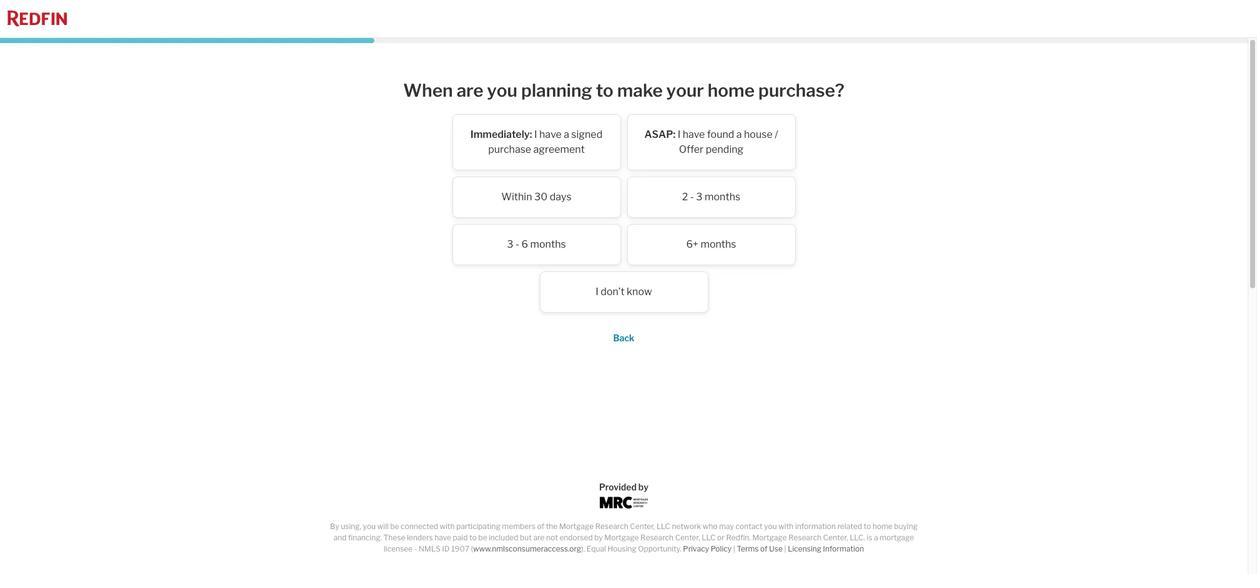 Task type: describe. For each thing, give the bounding box(es) containing it.
2 horizontal spatial mortgage
[[753, 533, 787, 543]]

agreement
[[534, 143, 585, 155]]

).
[[582, 545, 585, 554]]

licensee
[[384, 545, 413, 554]]

home purchase?
[[708, 80, 845, 101]]

are inside "by using, you will be connected with participating members of the mortgage research center, llc network who may contact you with information related to home buying and financing. these lenders have paid to be included but are not endorsed by mortgage research center, llc or redfin. mortgage research center, llc. is a mortgage licensee - nmls id 1907 ("
[[534, 533, 545, 543]]

(
[[471, 545, 473, 554]]

by
[[330, 522, 339, 531]]

1907
[[451, 545, 470, 554]]

1 horizontal spatial center,
[[676, 533, 701, 543]]

3 - 6 months
[[507, 238, 566, 250]]

know
[[627, 286, 652, 298]]

0 horizontal spatial center,
[[630, 522, 655, 531]]

redfin.
[[727, 533, 751, 543]]

endorsed
[[560, 533, 593, 543]]

asap: i have found a house / offer pending
[[645, 128, 779, 155]]

- for 3
[[516, 238, 520, 250]]

your
[[667, 80, 704, 101]]

0 vertical spatial are
[[457, 80, 484, 101]]

2 | from the left
[[785, 545, 787, 554]]

these
[[384, 533, 406, 543]]

opportunity.
[[638, 545, 682, 554]]

6
[[522, 238, 528, 250]]

may
[[720, 522, 734, 531]]

provided by
[[599, 482, 649, 493]]

i for a
[[535, 128, 537, 140]]

financing.
[[348, 533, 382, 543]]

2 vertical spatial to
[[470, 533, 477, 543]]

1 horizontal spatial research
[[641, 533, 674, 543]]

back button
[[614, 333, 635, 343]]

i inside asap: i have found a house / offer pending
[[678, 128, 681, 140]]

you for using,
[[363, 522, 376, 531]]

signed
[[572, 128, 603, 140]]

have inside i have a signed purchase agreement
[[540, 128, 562, 140]]

of for terms
[[761, 545, 768, 554]]

when
[[403, 80, 453, 101]]

related
[[838, 522, 863, 531]]

0 horizontal spatial mortgage
[[560, 522, 594, 531]]

terms of use link
[[737, 545, 783, 554]]

0 horizontal spatial 3
[[507, 238, 514, 250]]

a inside i have a signed purchase agreement
[[564, 128, 570, 140]]

will
[[378, 522, 389, 531]]

when are you planning to make your home purchase?
[[403, 80, 845, 101]]

1 | from the left
[[734, 545, 736, 554]]

by using, you will be connected with participating members of the mortgage research center, llc network who may contact you with information related to home buying and financing. these lenders have paid to be included but are not endorsed by mortgage research center, llc or redfin. mortgage research center, llc. is a mortgage licensee - nmls id 1907 (
[[330, 522, 918, 554]]

offer
[[679, 143, 704, 155]]

information
[[796, 522, 836, 531]]

information
[[823, 545, 865, 554]]

not
[[546, 533, 558, 543]]

1 vertical spatial llc
[[702, 533, 716, 543]]

participating
[[457, 522, 501, 531]]

6+
[[687, 238, 699, 250]]

contact
[[736, 522, 763, 531]]

2 horizontal spatial research
[[789, 533, 822, 543]]

provided
[[599, 482, 637, 493]]

included
[[489, 533, 519, 543]]

within
[[502, 191, 532, 203]]

1 vertical spatial to
[[864, 522, 871, 531]]

months right 6+
[[701, 238, 737, 250]]

i for know
[[596, 286, 599, 298]]

mortgage research center image
[[600, 497, 649, 509]]

who
[[703, 522, 718, 531]]

terms
[[737, 545, 759, 554]]

members
[[502, 522, 536, 531]]

2 with from the left
[[779, 522, 794, 531]]

1 vertical spatial be
[[479, 533, 487, 543]]

id
[[442, 545, 450, 554]]

2 horizontal spatial you
[[765, 522, 777, 531]]

asap:
[[645, 128, 676, 140]]



Task type: locate. For each thing, give the bounding box(es) containing it.
1 horizontal spatial llc
[[702, 533, 716, 543]]

within 30 days
[[502, 191, 572, 203]]

days
[[550, 191, 572, 203]]

0 horizontal spatial llc
[[657, 522, 671, 531]]

you up immediately:
[[487, 80, 518, 101]]

a right found in the right top of the page
[[737, 128, 742, 140]]

llc up opportunity.
[[657, 522, 671, 531]]

1 horizontal spatial to
[[596, 80, 614, 101]]

with
[[440, 522, 455, 531], [779, 522, 794, 531]]

1 horizontal spatial have
[[540, 128, 562, 140]]

be
[[390, 522, 399, 531], [479, 533, 487, 543]]

have up offer
[[683, 128, 705, 140]]

| right use
[[785, 545, 787, 554]]

have up id
[[435, 533, 452, 543]]

i don't know
[[596, 286, 652, 298]]

0 vertical spatial llc
[[657, 522, 671, 531]]

0 horizontal spatial |
[[734, 545, 736, 554]]

-
[[691, 191, 694, 203], [516, 238, 520, 250], [414, 545, 417, 554]]

when are you planning to make your home purchase? option group
[[374, 114, 874, 319]]

0 vertical spatial -
[[691, 191, 694, 203]]

0 vertical spatial of
[[537, 522, 545, 531]]

1 vertical spatial 3
[[507, 238, 514, 250]]

make
[[617, 80, 663, 101]]

are left not at left bottom
[[534, 533, 545, 543]]

0 horizontal spatial by
[[595, 533, 603, 543]]

llc up privacy policy link
[[702, 533, 716, 543]]

months for 2 - 3 months
[[705, 191, 741, 203]]

1 horizontal spatial with
[[779, 522, 794, 531]]

|
[[734, 545, 736, 554], [785, 545, 787, 554]]

2 horizontal spatial -
[[691, 191, 694, 203]]

you right contact
[[765, 522, 777, 531]]

use
[[770, 545, 783, 554]]

1 horizontal spatial mortgage
[[605, 533, 639, 543]]

by
[[639, 482, 649, 493], [595, 533, 603, 543]]

www.nmlsconsumeraccess.org ). equal housing opportunity. privacy policy | terms of use | licensing information
[[473, 545, 865, 554]]

i up agreement
[[535, 128, 537, 140]]

mortgage up endorsed at left bottom
[[560, 522, 594, 531]]

2 horizontal spatial a
[[874, 533, 879, 543]]

1 with from the left
[[440, 522, 455, 531]]

0 horizontal spatial of
[[537, 522, 545, 531]]

mortgage up housing
[[605, 533, 639, 543]]

nmls
[[419, 545, 441, 554]]

pending
[[706, 143, 744, 155]]

- inside "by using, you will be connected with participating members of the mortgage research center, llc network who may contact you with information related to home buying and financing. these lenders have paid to be included but are not endorsed by mortgage research center, llc or redfin. mortgage research center, llc. is a mortgage licensee - nmls id 1907 ("
[[414, 545, 417, 554]]

have up agreement
[[540, 128, 562, 140]]

don't
[[601, 286, 625, 298]]

home
[[873, 522, 893, 531]]

policy
[[711, 545, 732, 554]]

by up 'equal'
[[595, 533, 603, 543]]

immediately:
[[471, 128, 532, 140]]

1 horizontal spatial 3
[[697, 191, 703, 203]]

/
[[775, 128, 779, 140]]

months
[[705, 191, 741, 203], [531, 238, 566, 250], [701, 238, 737, 250]]

buying
[[895, 522, 918, 531]]

center,
[[630, 522, 655, 531], [676, 533, 701, 543], [824, 533, 849, 543]]

privacy
[[683, 545, 710, 554]]

0 vertical spatial to
[[596, 80, 614, 101]]

mortgage up use
[[753, 533, 787, 543]]

www.nmlsconsumeraccess.org
[[473, 545, 582, 554]]

licensing information link
[[788, 545, 865, 554]]

2 - 3 months
[[682, 191, 741, 203]]

3 right 2
[[697, 191, 703, 203]]

network
[[672, 522, 702, 531]]

3 left the 6
[[507, 238, 514, 250]]

center, up opportunity.
[[630, 522, 655, 531]]

0 vertical spatial be
[[390, 522, 399, 531]]

paid
[[453, 533, 468, 543]]

1 horizontal spatial -
[[516, 238, 520, 250]]

1 vertical spatial are
[[534, 533, 545, 543]]

research up housing
[[596, 522, 629, 531]]

a inside asap: i have found a house / offer pending
[[737, 128, 742, 140]]

center, down 'network'
[[676, 533, 701, 543]]

be down participating
[[479, 533, 487, 543]]

0 horizontal spatial -
[[414, 545, 417, 554]]

0 horizontal spatial a
[[564, 128, 570, 140]]

1 horizontal spatial of
[[761, 545, 768, 554]]

have inside "by using, you will be connected with participating members of the mortgage research center, llc network who may contact you with information related to home buying and financing. these lenders have paid to be included but are not endorsed by mortgage research center, llc or redfin. mortgage research center, llc. is a mortgage licensee - nmls id 1907 ("
[[435, 533, 452, 543]]

0 horizontal spatial are
[[457, 80, 484, 101]]

to
[[596, 80, 614, 101], [864, 522, 871, 531], [470, 533, 477, 543]]

or
[[718, 533, 725, 543]]

a right is
[[874, 533, 879, 543]]

2 horizontal spatial have
[[683, 128, 705, 140]]

found
[[707, 128, 735, 140]]

to up is
[[864, 522, 871, 531]]

a up agreement
[[564, 128, 570, 140]]

llc.
[[850, 533, 866, 543]]

1 vertical spatial of
[[761, 545, 768, 554]]

be up these
[[390, 522, 399, 531]]

purchase
[[488, 143, 532, 155]]

1 horizontal spatial |
[[785, 545, 787, 554]]

have inside asap: i have found a house / offer pending
[[683, 128, 705, 140]]

6+ months
[[687, 238, 737, 250]]

| down redfin.
[[734, 545, 736, 554]]

by up mortgage research center image
[[639, 482, 649, 493]]

of for members
[[537, 522, 545, 531]]

0 horizontal spatial have
[[435, 533, 452, 543]]

0 horizontal spatial be
[[390, 522, 399, 531]]

are
[[457, 80, 484, 101], [534, 533, 545, 543]]

- left the 6
[[516, 238, 520, 250]]

months for 3 - 6 months
[[531, 238, 566, 250]]

2 horizontal spatial to
[[864, 522, 871, 531]]

0 horizontal spatial you
[[363, 522, 376, 531]]

house
[[744, 128, 773, 140]]

of left the the
[[537, 522, 545, 531]]

have
[[540, 128, 562, 140], [683, 128, 705, 140], [435, 533, 452, 543]]

housing
[[608, 545, 637, 554]]

1 horizontal spatial i
[[596, 286, 599, 298]]

are right when
[[457, 80, 484, 101]]

lenders
[[407, 533, 433, 543]]

to left the "make"
[[596, 80, 614, 101]]

i inside i have a signed purchase agreement
[[535, 128, 537, 140]]

2 horizontal spatial i
[[678, 128, 681, 140]]

with up paid
[[440, 522, 455, 531]]

planning
[[521, 80, 593, 101]]

1 horizontal spatial be
[[479, 533, 487, 543]]

with up use
[[779, 522, 794, 531]]

back
[[614, 333, 635, 343]]

research
[[596, 522, 629, 531], [641, 533, 674, 543], [789, 533, 822, 543]]

1 vertical spatial by
[[595, 533, 603, 543]]

i left 'don't'
[[596, 286, 599, 298]]

0 horizontal spatial to
[[470, 533, 477, 543]]

i
[[535, 128, 537, 140], [678, 128, 681, 140], [596, 286, 599, 298]]

- down lenders
[[414, 545, 417, 554]]

connected
[[401, 522, 438, 531]]

the
[[546, 522, 558, 531]]

you for are
[[487, 80, 518, 101]]

0 horizontal spatial i
[[535, 128, 537, 140]]

mortgage
[[880, 533, 915, 543]]

i right asap:
[[678, 128, 681, 140]]

by inside "by using, you will be connected with participating members of the mortgage research center, llc network who may contact you with information related to home buying and financing. these lenders have paid to be included but are not endorsed by mortgage research center, llc or redfin. mortgage research center, llc. is a mortgage licensee - nmls id 1907 ("
[[595, 533, 603, 543]]

0 horizontal spatial with
[[440, 522, 455, 531]]

using,
[[341, 522, 362, 531]]

months right the 6
[[531, 238, 566, 250]]

to up (
[[470, 533, 477, 543]]

privacy policy link
[[683, 545, 732, 554]]

llc
[[657, 522, 671, 531], [702, 533, 716, 543]]

but
[[520, 533, 532, 543]]

equal
[[587, 545, 606, 554]]

0 vertical spatial 3
[[697, 191, 703, 203]]

0 vertical spatial by
[[639, 482, 649, 493]]

- for 2
[[691, 191, 694, 203]]

a
[[564, 128, 570, 140], [737, 128, 742, 140], [874, 533, 879, 543]]

1 horizontal spatial a
[[737, 128, 742, 140]]

i have a signed purchase agreement
[[488, 128, 603, 155]]

and
[[334, 533, 347, 543]]

- right 2
[[691, 191, 694, 203]]

2
[[682, 191, 688, 203]]

center, up information
[[824, 533, 849, 543]]

1 vertical spatial -
[[516, 238, 520, 250]]

2 vertical spatial -
[[414, 545, 417, 554]]

you
[[487, 80, 518, 101], [363, 522, 376, 531], [765, 522, 777, 531]]

2 horizontal spatial center,
[[824, 533, 849, 543]]

0 horizontal spatial research
[[596, 522, 629, 531]]

www.nmlsconsumeraccess.org link
[[473, 545, 582, 554]]

is
[[867, 533, 873, 543]]

3
[[697, 191, 703, 203], [507, 238, 514, 250]]

30
[[535, 191, 548, 203]]

months right 2
[[705, 191, 741, 203]]

1 horizontal spatial are
[[534, 533, 545, 543]]

of inside "by using, you will be connected with participating members of the mortgage research center, llc network who may contact you with information related to home buying and financing. these lenders have paid to be included but are not endorsed by mortgage research center, llc or redfin. mortgage research center, llc. is a mortgage licensee - nmls id 1907 ("
[[537, 522, 545, 531]]

1 horizontal spatial you
[[487, 80, 518, 101]]

you up financing.
[[363, 522, 376, 531]]

licensing
[[788, 545, 822, 554]]

research up opportunity.
[[641, 533, 674, 543]]

of left use
[[761, 545, 768, 554]]

1 horizontal spatial by
[[639, 482, 649, 493]]

research up licensing
[[789, 533, 822, 543]]

a inside "by using, you will be connected with participating members of the mortgage research center, llc network who may contact you with information related to home buying and financing. these lenders have paid to be included but are not endorsed by mortgage research center, llc or redfin. mortgage research center, llc. is a mortgage licensee - nmls id 1907 ("
[[874, 533, 879, 543]]

mortgage
[[560, 522, 594, 531], [605, 533, 639, 543], [753, 533, 787, 543]]



Task type: vqa. For each thing, say whether or not it's contained in the screenshot.
2nd List
no



